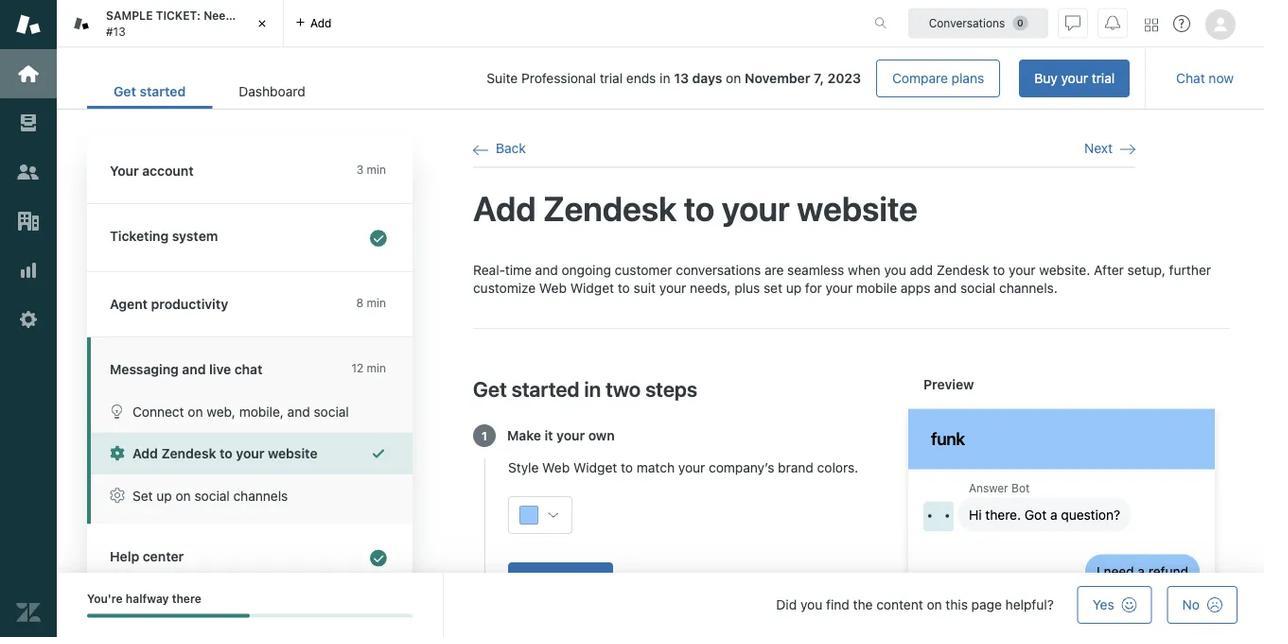 Task type: describe. For each thing, give the bounding box(es) containing it.
less
[[236, 9, 258, 22]]

1 vertical spatial widget
[[574, 460, 617, 476]]

help center button
[[87, 525, 409, 592]]

professional
[[522, 71, 596, 86]]

to left 'suit'
[[618, 281, 630, 296]]

zendesk inside real-time and ongoing customer conversations are seamless when you add zendesk to your website. after setup, further customize web widget to suit your needs, plus set up for your mobile apps and social channels.
[[937, 262, 990, 278]]

November 7, 2023 text field
[[745, 71, 861, 86]]

1
[[482, 429, 487, 443]]

reporting image
[[16, 258, 41, 283]]

conversations
[[929, 17, 1006, 30]]

mobile,
[[239, 404, 284, 420]]

1 vertical spatial web
[[543, 460, 570, 476]]

zendesk inside add zendesk to your website button
[[161, 446, 216, 462]]

get for get started
[[114, 84, 136, 99]]

views image
[[16, 111, 41, 135]]

suite
[[487, 71, 518, 86]]

web inside real-time and ongoing customer conversations are seamless when you add zendesk to your website. after setup, further customize web widget to suit your needs, plus set up for your mobile apps and social channels.
[[539, 281, 567, 296]]

website inside button
[[268, 446, 318, 462]]

than
[[295, 9, 320, 22]]

customers image
[[16, 160, 41, 185]]

set up on social channels button
[[91, 475, 413, 517]]

widget inside real-time and ongoing customer conversations are seamless when you add zendesk to your website. after setup, further customize web widget to suit your needs, plus set up for your mobile apps and social channels.
[[570, 281, 614, 296]]

started for get started in two steps
[[512, 376, 580, 401]]

chat now
[[1177, 71, 1234, 86]]

compare plans button
[[877, 60, 1001, 97]]

chat
[[1177, 71, 1206, 86]]

messaging and live chat
[[110, 362, 263, 378]]

tab containing sample ticket: need less items than ordered
[[57, 0, 367, 47]]

make
[[507, 428, 541, 444]]

you inside footer
[[801, 598, 823, 613]]

funk
[[931, 429, 965, 449]]

real-time and ongoing customer conversations are seamless when you add zendesk to your website. after setup, further customize web widget to suit your needs, plus set up for your mobile apps and social channels.
[[473, 262, 1212, 296]]

suit
[[634, 281, 656, 296]]

refund
[[1149, 564, 1189, 580]]

did you find the content on this page helpful?
[[777, 598, 1054, 613]]

got
[[1025, 507, 1047, 523]]

i need a refund
[[1097, 564, 1189, 580]]

content-title region
[[473, 187, 1136, 231]]

#13
[[106, 25, 126, 38]]

match
[[637, 460, 675, 476]]

this
[[946, 598, 968, 613]]

compare
[[893, 71, 948, 86]]

0 vertical spatial a
[[1051, 507, 1058, 523]]

ticketing system
[[110, 229, 218, 244]]

0 horizontal spatial social
[[194, 488, 230, 504]]

8 min
[[356, 297, 386, 310]]

website.
[[1040, 262, 1091, 278]]

started for get started
[[140, 84, 186, 99]]

your right for
[[826, 281, 853, 296]]

items
[[261, 9, 292, 22]]

ticketing system button
[[87, 204, 409, 272]]

conversations
[[676, 262, 761, 278]]

13
[[674, 71, 689, 86]]

no button
[[1168, 587, 1238, 625]]

your account
[[110, 163, 194, 179]]

further
[[1170, 262, 1212, 278]]

get for get started in two steps
[[473, 376, 507, 401]]

1 horizontal spatial in
[[660, 71, 671, 86]]

2023
[[828, 71, 861, 86]]

helpful?
[[1006, 598, 1054, 613]]

add inside content-title region
[[473, 188, 536, 228]]

center
[[143, 549, 184, 565]]

the
[[853, 598, 873, 613]]

channels.
[[1000, 281, 1058, 296]]

add inside button
[[133, 446, 158, 462]]

get started
[[114, 84, 186, 99]]

set
[[764, 281, 783, 296]]

3 min
[[357, 163, 386, 177]]

section containing compare plans
[[347, 60, 1130, 97]]

avatar image
[[924, 502, 954, 532]]

did
[[777, 598, 797, 613]]

now
[[1209, 71, 1234, 86]]

after
[[1094, 262, 1124, 278]]

notifications image
[[1106, 16, 1121, 31]]

and right time
[[535, 262, 558, 278]]

apps
[[901, 281, 931, 296]]

your right the it
[[557, 428, 585, 444]]

messaging
[[110, 362, 179, 378]]

zendesk products image
[[1145, 18, 1159, 32]]

i
[[1097, 564, 1101, 580]]

dashboard tab
[[212, 74, 332, 109]]

website inside content-title region
[[797, 188, 918, 228]]

get help image
[[1174, 15, 1191, 32]]

compare plans
[[893, 71, 985, 86]]

trial for your
[[1092, 71, 1115, 86]]

min for your account
[[367, 163, 386, 177]]

company's
[[709, 460, 775, 476]]

ordered
[[323, 9, 367, 22]]

get started in two steps
[[473, 376, 698, 401]]

your account heading
[[87, 139, 413, 204]]

it
[[545, 428, 553, 444]]

set
[[133, 488, 153, 504]]

real-
[[473, 262, 505, 278]]

conversations button
[[909, 8, 1049, 38]]

zendesk support image
[[16, 12, 41, 37]]

main element
[[0, 0, 57, 638]]

colors.
[[817, 460, 859, 476]]

preview
[[924, 377, 974, 393]]

you're
[[87, 593, 123, 606]]

12
[[352, 362, 364, 375]]

tabs tab list
[[57, 0, 855, 47]]



Task type: vqa. For each thing, say whether or not it's contained in the screenshot.
Get started in two steps Get
yes



Task type: locate. For each thing, give the bounding box(es) containing it.
your inside button
[[236, 446, 264, 462]]

plans
[[952, 71, 985, 86]]

and
[[535, 262, 558, 278], [934, 281, 957, 296], [182, 362, 206, 378], [287, 404, 310, 420]]

1 vertical spatial up
[[156, 488, 172, 504]]

customize
[[473, 281, 536, 296]]

2 vertical spatial social
[[194, 488, 230, 504]]

add down back button
[[473, 188, 536, 228]]

get down #13
[[114, 84, 136, 99]]

2 horizontal spatial social
[[961, 281, 996, 296]]

1 trial from the left
[[1092, 71, 1115, 86]]

time
[[505, 262, 532, 278]]

social left "channels."
[[961, 281, 996, 296]]

0 horizontal spatial add
[[310, 17, 332, 30]]

add up "set"
[[133, 446, 158, 462]]

min right 3
[[367, 163, 386, 177]]

account
[[142, 163, 194, 179]]

page
[[972, 598, 1002, 613]]

and inside connect on web, mobile, and social button
[[287, 404, 310, 420]]

log
[[909, 470, 1215, 638]]

1 horizontal spatial zendesk
[[543, 188, 677, 228]]

add inside dropdown button
[[310, 17, 332, 30]]

you right did
[[801, 598, 823, 613]]

next
[[1085, 141, 1113, 156]]

in left two
[[584, 376, 601, 401]]

your up set up on social channels button
[[236, 446, 264, 462]]

0 horizontal spatial get
[[114, 84, 136, 99]]

ends
[[626, 71, 656, 86]]

agent
[[110, 297, 148, 312]]

help
[[110, 549, 139, 565]]

close image
[[253, 14, 272, 33]]

2 vertical spatial zendesk
[[161, 446, 216, 462]]

ongoing
[[562, 262, 611, 278]]

needs,
[[690, 281, 731, 296]]

0 horizontal spatial website
[[268, 446, 318, 462]]

when
[[848, 262, 881, 278]]

chat now button
[[1162, 60, 1249, 97]]

web,
[[207, 404, 236, 420]]

add zendesk to your website
[[473, 188, 918, 228], [133, 446, 318, 462]]

on right days
[[726, 71, 741, 86]]

1 vertical spatial you
[[801, 598, 823, 613]]

mobile
[[857, 281, 897, 296]]

min for agent productivity
[[367, 297, 386, 310]]

to down the web, at the bottom left of the page
[[220, 446, 233, 462]]

1 horizontal spatial social
[[314, 404, 349, 420]]

0 vertical spatial add zendesk to your website
[[473, 188, 918, 228]]

button displays agent's chat status as invisible. image
[[1066, 16, 1081, 31]]

bot
[[1012, 482, 1030, 495]]

back button
[[473, 140, 526, 157]]

your right 'suit'
[[660, 281, 687, 296]]

need
[[204, 9, 233, 22]]

1 horizontal spatial up
[[786, 281, 802, 296]]

two
[[606, 376, 641, 401]]

back
[[496, 141, 526, 156]]

footer containing did you find the content on this page helpful?
[[57, 574, 1265, 638]]

get
[[114, 84, 136, 99], [473, 376, 507, 401]]

sample ticket: need less items than ordered #13
[[106, 9, 367, 38]]

2 vertical spatial min
[[367, 362, 386, 375]]

and right apps
[[934, 281, 957, 296]]

tab
[[57, 0, 367, 47]]

and left live
[[182, 362, 206, 378]]

add zendesk to your website down the web, at the bottom left of the page
[[133, 446, 318, 462]]

1 vertical spatial in
[[584, 376, 601, 401]]

trial for professional
[[600, 71, 623, 86]]

on left this
[[927, 598, 942, 613]]

0 vertical spatial min
[[367, 163, 386, 177]]

1 vertical spatial started
[[512, 376, 580, 401]]

1 horizontal spatial website
[[797, 188, 918, 228]]

widget down own
[[574, 460, 617, 476]]

0 vertical spatial add
[[310, 17, 332, 30]]

0 vertical spatial get
[[114, 84, 136, 99]]

1 vertical spatial add
[[133, 446, 158, 462]]

progress-bar progress bar
[[87, 615, 413, 618]]

progress bar image
[[87, 615, 250, 618]]

0 vertical spatial zendesk
[[543, 188, 677, 228]]

get up 1
[[473, 376, 507, 401]]

0 vertical spatial website
[[797, 188, 918, 228]]

social left channels
[[194, 488, 230, 504]]

1 horizontal spatial add zendesk to your website
[[473, 188, 918, 228]]

your inside content-title region
[[722, 188, 790, 228]]

and right mobile,
[[287, 404, 310, 420]]

up inside button
[[156, 488, 172, 504]]

own
[[589, 428, 615, 444]]

a right need
[[1138, 564, 1145, 580]]

are
[[765, 262, 784, 278]]

there
[[172, 593, 201, 606]]

halfway
[[126, 593, 169, 606]]

days
[[693, 71, 723, 86]]

2 min from the top
[[367, 297, 386, 310]]

add zendesk to your website inside button
[[133, 446, 318, 462]]

up left for
[[786, 281, 802, 296]]

your inside button
[[1062, 71, 1089, 86]]

on inside section
[[726, 71, 741, 86]]

hi
[[969, 507, 982, 523]]

yes button
[[1078, 587, 1153, 625]]

1 horizontal spatial get
[[473, 376, 507, 401]]

0 vertical spatial web
[[539, 281, 567, 296]]

you up mobile
[[884, 262, 907, 278]]

0 horizontal spatial in
[[584, 376, 601, 401]]

to inside button
[[220, 446, 233, 462]]

add zendesk to your website up conversations
[[473, 188, 918, 228]]

2 trial from the left
[[600, 71, 623, 86]]

1 vertical spatial add
[[910, 262, 933, 278]]

sample
[[106, 9, 153, 22]]

connect
[[133, 404, 184, 420]]

1 horizontal spatial started
[[512, 376, 580, 401]]

1 horizontal spatial add
[[473, 188, 536, 228]]

widget
[[570, 281, 614, 296], [574, 460, 617, 476]]

0 horizontal spatial trial
[[600, 71, 623, 86]]

tab list
[[87, 74, 332, 109]]

in left 13
[[660, 71, 671, 86]]

web down ongoing
[[539, 281, 567, 296]]

you inside real-time and ongoing customer conversations are seamless when you add zendesk to your website. after setup, further customize web widget to suit your needs, plus set up for your mobile apps and social channels.
[[884, 262, 907, 278]]

0 horizontal spatial a
[[1051, 507, 1058, 523]]

answer
[[969, 482, 1009, 495]]

add up apps
[[910, 262, 933, 278]]

there.
[[986, 507, 1021, 523]]

1 min from the top
[[367, 163, 386, 177]]

0 horizontal spatial add zendesk to your website
[[133, 446, 318, 462]]

log inside "get started in two steps" region
[[909, 470, 1215, 638]]

get started in two steps region
[[473, 261, 1230, 638]]

organizations image
[[16, 209, 41, 234]]

trial inside button
[[1092, 71, 1115, 86]]

1 horizontal spatial a
[[1138, 564, 1145, 580]]

add inside real-time and ongoing customer conversations are seamless when you add zendesk to your website. after setup, further customize web widget to suit your needs, plus set up for your mobile apps and social channels.
[[910, 262, 933, 278]]

on left the web, at the bottom left of the page
[[188, 404, 203, 420]]

get started image
[[16, 62, 41, 86]]

content
[[877, 598, 923, 613]]

tab list containing get started
[[87, 74, 332, 109]]

1 vertical spatial get
[[473, 376, 507, 401]]

in
[[660, 71, 671, 86], [584, 376, 601, 401]]

1 vertical spatial website
[[268, 446, 318, 462]]

need
[[1104, 564, 1135, 580]]

1 horizontal spatial you
[[884, 262, 907, 278]]

min right 8
[[367, 297, 386, 310]]

in inside region
[[584, 376, 601, 401]]

1 horizontal spatial trial
[[1092, 71, 1115, 86]]

buy your trial
[[1035, 71, 1115, 86]]

setup,
[[1128, 262, 1166, 278]]

style web widget to match your company's brand colors.
[[508, 460, 859, 476]]

make it your own
[[507, 428, 615, 444]]

0 vertical spatial in
[[660, 71, 671, 86]]

started
[[140, 84, 186, 99], [512, 376, 580, 401]]

social inside real-time and ongoing customer conversations are seamless when you add zendesk to your website. after setup, further customize web widget to suit your needs, plus set up for your mobile apps and social channels.
[[961, 281, 996, 296]]

your right buy
[[1062, 71, 1089, 86]]

0 vertical spatial started
[[140, 84, 186, 99]]

started up the it
[[512, 376, 580, 401]]

add zendesk to your website button
[[91, 433, 413, 475]]

style
[[508, 460, 539, 476]]

seamless
[[788, 262, 845, 278]]

0 horizontal spatial zendesk
[[161, 446, 216, 462]]

0 horizontal spatial up
[[156, 488, 172, 504]]

min right 12
[[367, 362, 386, 375]]

footer
[[57, 574, 1265, 638]]

to inside content-title region
[[684, 188, 715, 228]]

0 horizontal spatial started
[[140, 84, 186, 99]]

agent productivity
[[110, 297, 228, 312]]

website down mobile,
[[268, 446, 318, 462]]

your
[[110, 163, 139, 179]]

a
[[1051, 507, 1058, 523], [1138, 564, 1145, 580]]

min inside your account heading
[[367, 163, 386, 177]]

1 vertical spatial social
[[314, 404, 349, 420]]

set up on social channels
[[133, 488, 288, 504]]

0 vertical spatial widget
[[570, 281, 614, 296]]

section
[[347, 60, 1130, 97]]

started inside region
[[512, 376, 580, 401]]

your
[[1062, 71, 1089, 86], [722, 188, 790, 228], [1009, 262, 1036, 278], [660, 281, 687, 296], [826, 281, 853, 296], [557, 428, 585, 444], [236, 446, 264, 462], [678, 460, 705, 476]]

1 vertical spatial zendesk
[[937, 262, 990, 278]]

1 vertical spatial a
[[1138, 564, 1145, 580]]

question?
[[1061, 507, 1121, 523]]

a right got
[[1051, 507, 1058, 523]]

1 vertical spatial add zendesk to your website
[[133, 446, 318, 462]]

up inside real-time and ongoing customer conversations are seamless when you add zendesk to your website. after setup, further customize web widget to suit your needs, plus set up for your mobile apps and social channels.
[[786, 281, 802, 296]]

get inside "get started in two steps" region
[[473, 376, 507, 401]]

to up "channels."
[[993, 262, 1005, 278]]

0 horizontal spatial add
[[133, 446, 158, 462]]

your up are
[[722, 188, 790, 228]]

to up conversations
[[684, 188, 715, 228]]

2 horizontal spatial zendesk
[[937, 262, 990, 278]]

next button
[[1085, 140, 1136, 157]]

min for messaging and live chat
[[367, 362, 386, 375]]

widget down ongoing
[[570, 281, 614, 296]]

add right items
[[310, 17, 332, 30]]

up right "set"
[[156, 488, 172, 504]]

zendesk inside content-title region
[[543, 188, 677, 228]]

social
[[961, 281, 996, 296], [314, 404, 349, 420], [194, 488, 230, 504]]

website up when at the right top of page
[[797, 188, 918, 228]]

ticket:
[[156, 9, 201, 22]]

brand
[[778, 460, 814, 476]]

your right match
[[678, 460, 705, 476]]

no
[[1183, 598, 1200, 613]]

answer bot
[[969, 482, 1030, 495]]

add zendesk to your website inside content-title region
[[473, 188, 918, 228]]

ticketing
[[110, 229, 169, 244]]

zendesk image
[[16, 601, 41, 626]]

0 vertical spatial social
[[961, 281, 996, 296]]

trial
[[1092, 71, 1115, 86], [600, 71, 623, 86]]

add
[[473, 188, 536, 228], [133, 446, 158, 462]]

trial left ends at the top of page
[[600, 71, 623, 86]]

plus
[[735, 281, 760, 296]]

admin image
[[16, 308, 41, 332]]

1 horizontal spatial add
[[910, 262, 933, 278]]

web down make it your own
[[543, 460, 570, 476]]

min
[[367, 163, 386, 177], [367, 297, 386, 310], [367, 362, 386, 375]]

connect on web, mobile, and social
[[133, 404, 349, 420]]

1 vertical spatial min
[[367, 297, 386, 310]]

0 vertical spatial up
[[786, 281, 802, 296]]

0 vertical spatial you
[[884, 262, 907, 278]]

you're halfway there
[[87, 593, 201, 606]]

log containing hi there. got a question?
[[909, 470, 1215, 638]]

yes
[[1093, 598, 1115, 613]]

zendesk
[[543, 188, 677, 228], [937, 262, 990, 278], [161, 446, 216, 462]]

0 vertical spatial add
[[473, 188, 536, 228]]

productivity
[[151, 297, 228, 312]]

social right mobile,
[[314, 404, 349, 420]]

started down ticket:
[[140, 84, 186, 99]]

suite professional trial ends in 13 days on november 7, 2023
[[487, 71, 861, 86]]

to left match
[[621, 460, 633, 476]]

12 min
[[352, 362, 386, 375]]

on right "set"
[[176, 488, 191, 504]]

3 min from the top
[[367, 362, 386, 375]]

trial down notifications icon
[[1092, 71, 1115, 86]]

find
[[826, 598, 850, 613]]

8
[[356, 297, 364, 310]]

0 horizontal spatial you
[[801, 598, 823, 613]]

dashboard
[[239, 84, 305, 99]]

live
[[209, 362, 231, 378]]

your up "channels."
[[1009, 262, 1036, 278]]



